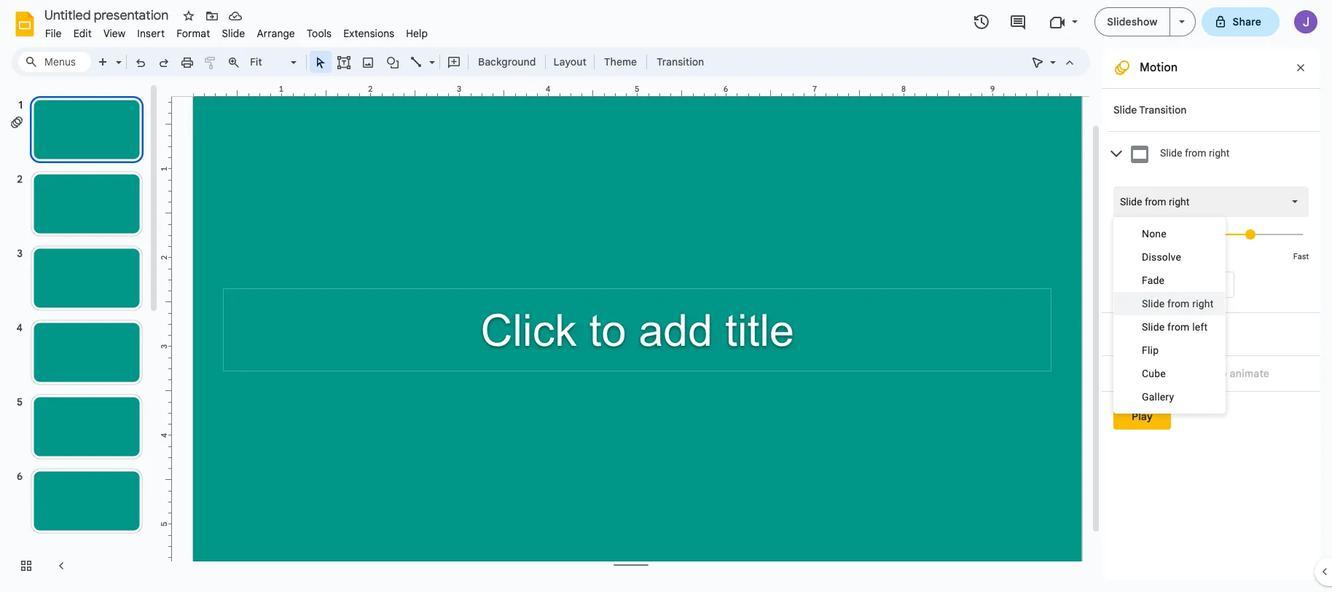 Task type: locate. For each thing, give the bounding box(es) containing it.
navigation
[[0, 82, 160, 592]]

list box
[[1113, 217, 1225, 414]]

right up slide from right list box
[[1209, 147, 1230, 159]]

object
[[1182, 367, 1214, 380]]

slide from right up none at the top
[[1120, 196, 1189, 208]]

help
[[406, 27, 428, 40]]

from
[[1185, 147, 1206, 159], [1145, 196, 1166, 208], [1167, 298, 1190, 310], [1167, 321, 1190, 333]]

edit menu item
[[68, 25, 98, 42]]

0 vertical spatial right
[[1209, 147, 1230, 159]]

file menu item
[[39, 25, 68, 42]]

arrange
[[257, 27, 295, 40]]

insert
[[137, 27, 165, 40]]

1 horizontal spatial transition
[[1139, 103, 1187, 117]]

slideshow button
[[1095, 7, 1170, 36]]

help menu item
[[400, 25, 434, 42]]

slider
[[1113, 217, 1309, 251]]

fast
[[1293, 252, 1309, 262]]

all
[[1174, 279, 1184, 290]]

transition down motion
[[1139, 103, 1187, 117]]

0 vertical spatial slide from right
[[1160, 147, 1230, 159]]

to right object
[[1217, 367, 1227, 380]]

right up duration element
[[1169, 196, 1189, 208]]

slide from right inside "tab"
[[1160, 147, 1230, 159]]

object animations
[[1113, 328, 1202, 341]]

slide from right list box
[[1113, 187, 1309, 217]]

apply to all slides button
[[1113, 272, 1234, 298]]

file
[[45, 27, 62, 40]]

to inside button
[[1163, 279, 1172, 290]]

medium button
[[1178, 252, 1242, 262]]

0 horizontal spatial transition
[[657, 55, 704, 68]]

apply
[[1136, 279, 1161, 290]]

1 vertical spatial transition
[[1139, 103, 1187, 117]]

fade
[[1142, 275, 1165, 286]]

arrange menu item
[[251, 25, 301, 42]]

transition right 'theme' button on the top left of page
[[657, 55, 704, 68]]

to left all
[[1163, 279, 1172, 290]]

menu bar inside menu bar banner
[[39, 19, 434, 43]]

1 vertical spatial to
[[1217, 367, 1227, 380]]

extensions menu item
[[337, 25, 400, 42]]

menu bar
[[39, 19, 434, 43]]

from up slide from right list box
[[1185, 147, 1206, 159]]

select an object to animate
[[1133, 367, 1269, 380]]

slide inside option
[[1120, 196, 1142, 208]]

right down the slides
[[1192, 298, 1214, 310]]

0 vertical spatial transition
[[657, 55, 704, 68]]

slider inside slide from right tab panel
[[1113, 217, 1309, 251]]

from inside slide from right option
[[1145, 196, 1166, 208]]

tools menu item
[[301, 25, 337, 42]]

slide from right down all
[[1142, 298, 1214, 310]]

slide from right up slide from right list box
[[1160, 147, 1230, 159]]

list box containing none
[[1113, 217, 1225, 414]]

menu bar containing file
[[39, 19, 434, 43]]

2 vertical spatial slide from right
[[1142, 298, 1214, 310]]

layout
[[553, 55, 587, 68]]

flip
[[1142, 345, 1159, 356]]

1 horizontal spatial to
[[1217, 367, 1227, 380]]

slides
[[1187, 279, 1212, 290]]

select line image
[[426, 52, 435, 58]]

motion application
[[0, 0, 1332, 592]]

none
[[1142, 228, 1167, 240]]

from down all
[[1167, 298, 1190, 310]]

theme button
[[597, 51, 644, 73]]

background
[[478, 55, 536, 68]]

presentation options image
[[1179, 20, 1184, 23]]

slide from right
[[1160, 147, 1230, 159], [1120, 196, 1189, 208], [1142, 298, 1214, 310]]

transition button
[[650, 51, 711, 73]]

format menu item
[[171, 25, 216, 42]]

background button
[[471, 51, 542, 73]]

motion section
[[1102, 47, 1320, 581]]

1 vertical spatial right
[[1169, 196, 1189, 208]]

cube
[[1142, 368, 1166, 380]]

new slide with layout image
[[112, 52, 122, 58]]

right
[[1209, 147, 1230, 159], [1169, 196, 1189, 208], [1192, 298, 1214, 310]]

view
[[103, 27, 126, 40]]

to
[[1163, 279, 1172, 290], [1217, 367, 1227, 380]]

medium
[[1196, 252, 1225, 262]]

0 vertical spatial to
[[1163, 279, 1172, 290]]

transition
[[657, 55, 704, 68], [1139, 103, 1187, 117]]

view menu item
[[98, 25, 131, 42]]

share
[[1233, 15, 1261, 28]]

0 horizontal spatial to
[[1163, 279, 1172, 290]]

insert image image
[[360, 52, 376, 72]]

play
[[1132, 410, 1153, 423]]

1 vertical spatial slide from right
[[1120, 196, 1189, 208]]

slide
[[222, 27, 245, 40], [1113, 103, 1137, 117], [1160, 147, 1182, 159], [1120, 196, 1142, 208], [1142, 298, 1165, 310], [1142, 321, 1165, 333]]

right inside option
[[1169, 196, 1189, 208]]

Menus field
[[18, 52, 91, 72]]

from up none at the top
[[1145, 196, 1166, 208]]

Zoom field
[[246, 52, 303, 73]]

animations
[[1148, 328, 1202, 341]]



Task type: vqa. For each thing, say whether or not it's contained in the screenshot.
the Apple Lee
no



Task type: describe. For each thing, give the bounding box(es) containing it.
duration element
[[1113, 217, 1309, 262]]

Zoom text field
[[248, 52, 289, 72]]

slide from right option
[[1120, 195, 1189, 209]]

live pointer settings image
[[1046, 52, 1056, 58]]

insert menu item
[[131, 25, 171, 42]]

transition inside button
[[657, 55, 704, 68]]

Star checkbox
[[179, 6, 199, 26]]

slide inside menu item
[[222, 27, 245, 40]]

to inside button
[[1217, 367, 1227, 380]]

slideshow
[[1107, 15, 1158, 28]]

slide inside "tab"
[[1160, 147, 1182, 159]]

slide from right tab
[[1108, 131, 1320, 176]]

transition inside motion section
[[1139, 103, 1187, 117]]

menu bar banner
[[0, 0, 1332, 592]]

slide menu item
[[216, 25, 251, 42]]

fast button
[[1293, 252, 1309, 262]]

mode and view toolbar
[[1026, 47, 1081, 77]]

slide from right tab panel
[[1108, 176, 1320, 313]]

main toolbar
[[90, 51, 711, 73]]

navigation inside motion application
[[0, 82, 160, 592]]

play button
[[1113, 404, 1171, 430]]

shape image
[[384, 52, 401, 72]]

an
[[1167, 367, 1180, 380]]

extensions
[[343, 27, 394, 40]]

tools
[[307, 27, 332, 40]]

select
[[1133, 367, 1164, 380]]

slide from left
[[1142, 321, 1208, 333]]

animate
[[1230, 367, 1269, 380]]

from inside slide from right "tab"
[[1185, 147, 1206, 159]]

object
[[1113, 328, 1146, 341]]

slide from right inside list box
[[1120, 196, 1189, 208]]

2 vertical spatial right
[[1192, 298, 1214, 310]]

edit
[[73, 27, 92, 40]]

left
[[1192, 321, 1208, 333]]

from left left
[[1167, 321, 1190, 333]]

dissolve
[[1142, 251, 1181, 263]]

layout button
[[549, 51, 591, 73]]

gallery
[[1142, 391, 1174, 403]]

right inside "tab"
[[1209, 147, 1230, 159]]

format
[[176, 27, 210, 40]]

share button
[[1201, 7, 1280, 36]]

slide transition
[[1113, 103, 1187, 117]]

motion
[[1140, 60, 1178, 75]]

apply to all slides
[[1136, 279, 1212, 290]]

select an object to animate button
[[1113, 365, 1279, 383]]

Rename text field
[[39, 6, 177, 23]]

theme
[[604, 55, 637, 68]]



